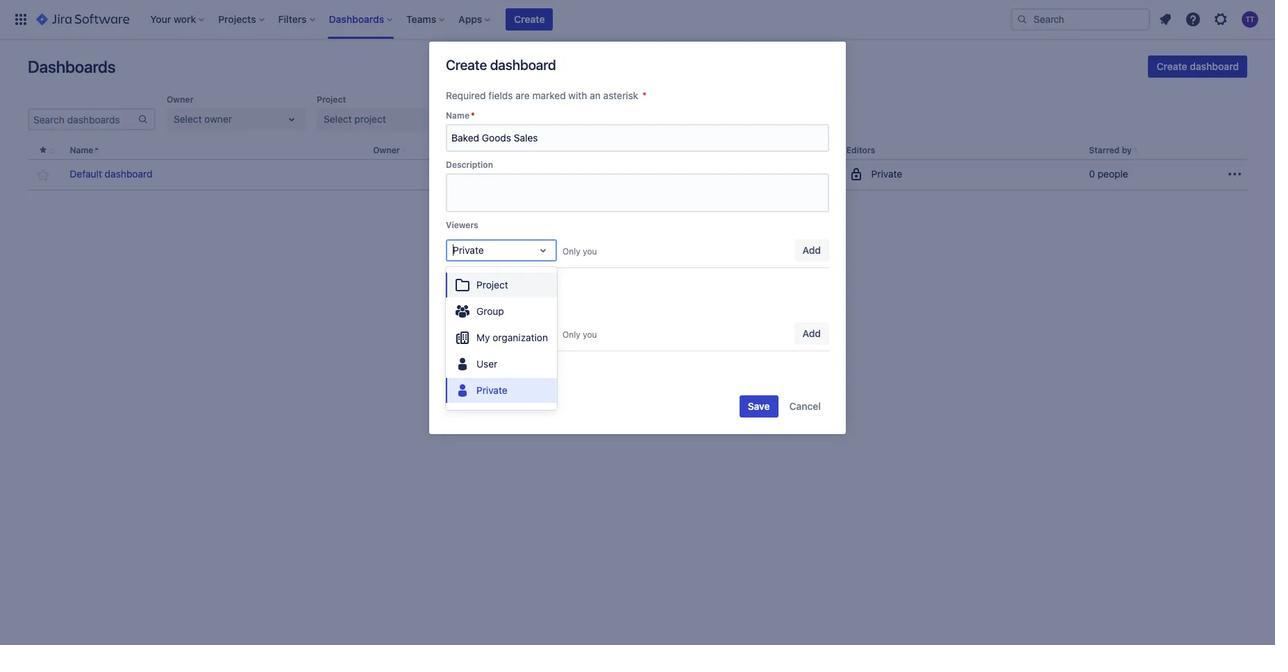 Task type: locate. For each thing, give the bounding box(es) containing it.
0 vertical spatial project
[[317, 94, 346, 105]]

my
[[476, 332, 490, 344]]

owner up select owner
[[167, 94, 193, 105]]

1 vertical spatial add
[[803, 328, 821, 340]]

0 vertical spatial add button
[[794, 240, 829, 262]]

1 only from the top
[[563, 247, 580, 257]]

viewers
[[604, 145, 636, 156], [446, 220, 478, 231]]

1 select from the left
[[174, 113, 202, 125]]

None field
[[447, 126, 828, 151]]

owner button
[[373, 145, 400, 156]]

open image right my
[[535, 326, 551, 342]]

1 vertical spatial name
[[70, 145, 93, 156]]

editors
[[846, 145, 875, 156], [446, 303, 475, 314]]

only you
[[563, 247, 597, 257], [563, 330, 597, 340]]

0 vertical spatial editors
[[846, 145, 875, 156]]

1 vertical spatial add button
[[794, 323, 829, 345]]

2 select from the left
[[324, 113, 352, 125]]

add button
[[794, 240, 829, 262], [794, 323, 829, 345]]

0 vertical spatial only
[[563, 247, 580, 257]]

only
[[563, 247, 580, 257], [563, 330, 580, 340]]

owner down project
[[373, 145, 400, 156]]

0 people
[[1089, 168, 1128, 180]]

3 select from the left
[[474, 113, 502, 125]]

add for viewers
[[803, 244, 821, 256]]

name down required
[[446, 110, 469, 121]]

1 horizontal spatial open image
[[535, 326, 551, 342]]

name for name
[[70, 145, 93, 156]]

1 vertical spatial owner
[[373, 145, 400, 156]]

name inside dashboards details element
[[70, 145, 93, 156]]

viewers up viewers "text field"
[[446, 220, 478, 231]]

default dashboard
[[70, 168, 152, 180]]

project up my
[[476, 279, 508, 291]]

1 vertical spatial editors
[[446, 303, 475, 314]]

people
[[1098, 168, 1128, 180]]

are
[[516, 90, 530, 101]]

2 horizontal spatial dashboard
[[1190, 60, 1239, 72]]

dashboards
[[28, 57, 116, 76]]

by
[[1122, 145, 1132, 156]]

1 vertical spatial only
[[563, 330, 580, 340]]

default dashboard link
[[70, 167, 152, 181]]

star default dashboard image
[[35, 167, 52, 183]]

group
[[467, 94, 492, 105], [476, 306, 504, 317]]

0 horizontal spatial dashboard
[[105, 168, 152, 180]]

1 add button from the top
[[794, 240, 829, 262]]

1 horizontal spatial dashboard
[[490, 57, 556, 73]]

Search field
[[1011, 8, 1150, 31]]

select
[[174, 113, 202, 125], [324, 113, 352, 125], [474, 113, 502, 125]]

1 vertical spatial you
[[583, 330, 597, 340]]

1 horizontal spatial create dashboard
[[1157, 60, 1239, 72]]

default
[[70, 168, 102, 180]]

2 only you from the top
[[563, 330, 597, 340]]

0 vertical spatial open image
[[283, 111, 300, 128]]

1 vertical spatial project
[[476, 279, 508, 291]]

* right asterisk
[[642, 90, 647, 101]]

group up name * on the top left
[[467, 94, 492, 105]]

1 add from the top
[[803, 244, 821, 256]]

1 you from the top
[[583, 247, 597, 257]]

fields
[[489, 90, 513, 101]]

Search dashboards text field
[[29, 110, 138, 129]]

select owner
[[174, 113, 232, 125]]

1 horizontal spatial create
[[514, 13, 545, 25]]

1 horizontal spatial *
[[642, 90, 647, 101]]

0 vertical spatial viewers
[[604, 145, 636, 156]]

save button
[[739, 396, 778, 418]]

select left project
[[324, 113, 352, 125]]

2 only from the top
[[563, 330, 580, 340]]

1 vertical spatial *
[[471, 110, 475, 121]]

asterisk
[[603, 90, 638, 101]]

2 you from the top
[[583, 330, 597, 340]]

2 horizontal spatial select
[[474, 113, 502, 125]]

starred by button
[[1089, 145, 1132, 156]]

starred by
[[1089, 145, 1132, 156]]

*
[[642, 90, 647, 101], [471, 110, 475, 121]]

1 horizontal spatial open image
[[535, 242, 551, 259]]

0 horizontal spatial open image
[[433, 111, 450, 128]]

0 horizontal spatial viewers
[[446, 220, 478, 231]]

an
[[590, 90, 601, 101]]

name button
[[70, 145, 93, 156]]

add button for viewers
[[794, 240, 829, 262]]

1 horizontal spatial owner
[[373, 145, 400, 156]]

name
[[446, 110, 469, 121], [70, 145, 93, 156]]

select left owner
[[174, 113, 202, 125]]

name *
[[446, 110, 475, 121]]

viewers up public
[[604, 145, 636, 156]]

1 horizontal spatial viewers
[[604, 145, 636, 156]]

1 only you from the top
[[563, 247, 597, 257]]

name for name *
[[446, 110, 469, 121]]

0 vertical spatial only you
[[563, 247, 597, 257]]

project up select project
[[317, 94, 346, 105]]

open image left select project
[[283, 111, 300, 128]]

name up 'default' at the top left of the page
[[70, 145, 93, 156]]

create banner
[[0, 0, 1275, 39]]

* down required
[[471, 110, 475, 121]]

0
[[1089, 168, 1095, 180]]

select for select group
[[474, 113, 502, 125]]

you
[[583, 247, 597, 257], [583, 330, 597, 340]]

create dashboard
[[446, 57, 556, 73], [1157, 60, 1239, 72]]

owner
[[167, 94, 193, 105], [373, 145, 400, 156]]

open image for project
[[433, 111, 450, 128]]

select for select project
[[324, 113, 352, 125]]

group up my
[[476, 306, 504, 317]]

0 vertical spatial name
[[446, 110, 469, 121]]

1 vertical spatial group
[[476, 306, 504, 317]]

0 horizontal spatial *
[[471, 110, 475, 121]]

0 horizontal spatial owner
[[167, 94, 193, 105]]

1 horizontal spatial select
[[324, 113, 352, 125]]

only for viewers
[[563, 247, 580, 257]]

2 add from the top
[[803, 328, 821, 340]]

private
[[871, 168, 902, 180], [453, 244, 484, 256], [471, 279, 502, 291], [475, 328, 506, 340], [471, 362, 502, 374], [476, 385, 507, 397]]

0 vertical spatial you
[[583, 247, 597, 257]]

add
[[803, 244, 821, 256], [803, 328, 821, 340]]

1 horizontal spatial editors
[[846, 145, 875, 156]]

search image
[[1017, 14, 1028, 25]]

1 vertical spatial viewers
[[446, 220, 478, 231]]

only you for editors
[[563, 330, 597, 340]]

2 add button from the top
[[794, 323, 829, 345]]

create
[[514, 13, 545, 25], [446, 57, 487, 73], [1157, 60, 1187, 72]]

1 horizontal spatial project
[[476, 279, 508, 291]]

dashboard
[[490, 57, 556, 73], [1190, 60, 1239, 72], [105, 168, 152, 180]]

2 horizontal spatial open image
[[583, 111, 600, 128]]

description
[[446, 160, 493, 170]]

1 horizontal spatial name
[[446, 110, 469, 121]]

select down fields
[[474, 113, 502, 125]]

0 vertical spatial add
[[803, 244, 821, 256]]

add for editors
[[803, 328, 821, 340]]

jira software image
[[36, 11, 129, 28], [36, 11, 129, 28]]

create button
[[506, 8, 553, 31]]

1 vertical spatial only you
[[563, 330, 597, 340]]

open image
[[283, 111, 300, 128], [535, 326, 551, 342]]

0 vertical spatial *
[[642, 90, 647, 101]]

0 horizontal spatial create dashboard
[[446, 57, 556, 73]]

open image
[[433, 111, 450, 128], [583, 111, 600, 128], [535, 242, 551, 259]]

0 horizontal spatial select
[[174, 113, 202, 125]]

project
[[317, 94, 346, 105], [476, 279, 508, 291]]

0 horizontal spatial editors
[[446, 303, 475, 314]]

0 horizontal spatial name
[[70, 145, 93, 156]]

0 vertical spatial owner
[[167, 94, 193, 105]]



Task type: vqa. For each thing, say whether or not it's contained in the screenshot.
the leftmost Owner
yes



Task type: describe. For each thing, give the bounding box(es) containing it.
required
[[446, 90, 486, 101]]

create dashboard button
[[1148, 56, 1247, 78]]

user
[[476, 358, 498, 370]]

marked
[[532, 90, 566, 101]]

dashboard inside create dashboard button
[[1190, 60, 1239, 72]]

private inside dashboards details element
[[871, 168, 902, 180]]

only you for viewers
[[563, 247, 597, 257]]

my organization
[[476, 332, 548, 344]]

Description text field
[[446, 174, 829, 212]]

select project
[[324, 113, 386, 125]]

create inside primary element
[[514, 13, 545, 25]]

cancel
[[789, 401, 821, 413]]

organization
[[493, 332, 548, 344]]

create dashboard inside button
[[1157, 60, 1239, 72]]

open image for group
[[583, 111, 600, 128]]

select group
[[474, 113, 531, 125]]

only for editors
[[563, 330, 580, 340]]

dashboard inside the default dashboard link
[[105, 168, 152, 180]]

Viewers text field
[[453, 244, 455, 258]]

1 vertical spatial open image
[[535, 326, 551, 342]]

you for viewers
[[583, 247, 597, 257]]

you for editors
[[583, 330, 597, 340]]

select for select owner
[[174, 113, 202, 125]]

add button for editors
[[794, 323, 829, 345]]

0 horizontal spatial create
[[446, 57, 487, 73]]

viewers inside dashboards details element
[[604, 145, 636, 156]]

editors inside dashboards details element
[[846, 145, 875, 156]]

owner inside dashboards details element
[[373, 145, 400, 156]]

required fields are marked with an asterisk *
[[446, 90, 647, 101]]

group
[[504, 113, 531, 125]]

starred
[[1089, 145, 1120, 156]]

with
[[568, 90, 587, 101]]

cancel button
[[781, 396, 829, 418]]

save
[[748, 401, 770, 413]]

2 horizontal spatial create
[[1157, 60, 1187, 72]]

0 horizontal spatial project
[[317, 94, 346, 105]]

dashboards details element
[[28, 142, 1247, 191]]

primary element
[[8, 0, 1011, 39]]

0 vertical spatial group
[[467, 94, 492, 105]]

public
[[629, 168, 656, 180]]

owner
[[204, 113, 232, 125]]

0 horizontal spatial open image
[[283, 111, 300, 128]]

project
[[354, 113, 386, 125]]



